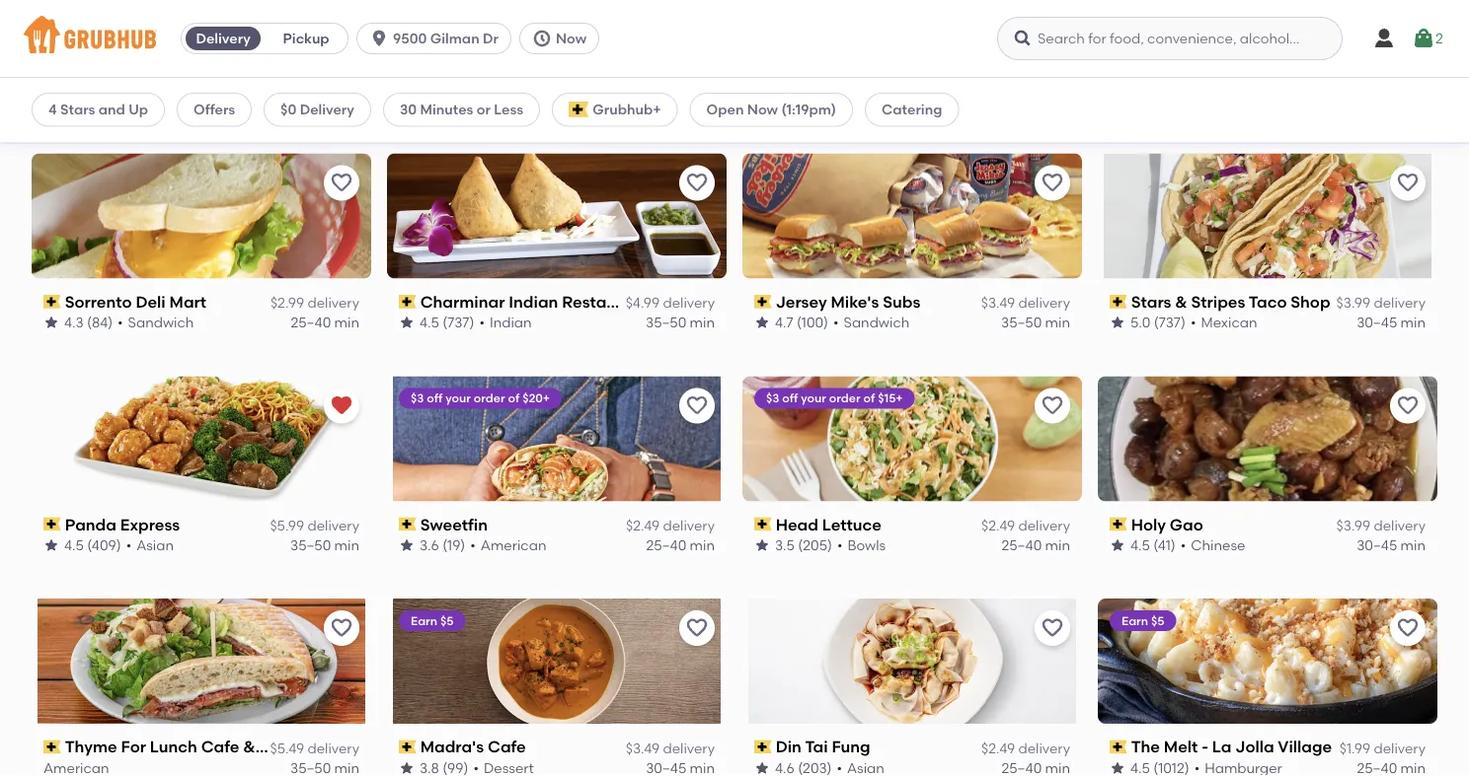 Task type: locate. For each thing, give the bounding box(es) containing it.
1 horizontal spatial now
[[747, 101, 778, 118]]

1 horizontal spatial 25–40 min
[[646, 538, 715, 554]]

1 horizontal spatial stars
[[1131, 292, 1171, 311]]

4.4 (193)
[[420, 91, 473, 108]]

save this restaurant image
[[685, 171, 709, 195], [1041, 171, 1064, 195], [1041, 394, 1064, 418], [1041, 617, 1064, 641], [1396, 617, 1420, 641]]

earn $5 for the
[[1122, 614, 1164, 629]]

$5 for madra's
[[440, 614, 454, 629]]

2 $3.99 delivery from the top
[[1336, 517, 1426, 534]]

0 horizontal spatial your
[[445, 391, 471, 406]]

$4.99
[[626, 294, 660, 311]]

of left the $15+
[[863, 391, 875, 406]]

• sandwich
[[118, 314, 194, 331], [833, 314, 910, 331]]

1 horizontal spatial • sandwich
[[833, 314, 910, 331]]

4.5 down 'holy'
[[1130, 538, 1150, 554]]

0 horizontal spatial off
[[427, 391, 443, 406]]

1 vertical spatial grill
[[259, 738, 291, 757]]

indian up • indian
[[509, 292, 558, 311]]

subscription pass image up 30
[[399, 72, 416, 86]]

0 vertical spatial $3.99 delivery
[[1336, 294, 1426, 311]]

0 vertical spatial $3.49 delivery
[[981, 294, 1070, 311]]

$4.99 delivery
[[626, 294, 715, 311]]

1 horizontal spatial order
[[829, 391, 861, 406]]

0 horizontal spatial sandwich
[[128, 314, 194, 331]]

35–50 min for restaurant
[[646, 314, 715, 331]]

less
[[494, 101, 523, 118]]

-
[[1202, 738, 1208, 757]]

$2.49 for sweetfin
[[626, 517, 660, 534]]

subscription pass image left charminar
[[399, 295, 416, 309]]

2 horizontal spatial 35–50 min
[[1001, 314, 1070, 331]]

1 your from the left
[[445, 391, 471, 406]]

2 order from the left
[[829, 391, 861, 406]]

• indian
[[479, 314, 532, 331]]

2 horizontal spatial 35–50
[[1001, 314, 1042, 331]]

(737) right the 5.0
[[1154, 314, 1186, 331]]

• for jersey mike's subs
[[833, 314, 839, 331]]

subscription pass image for jersey mike's subs
[[754, 295, 772, 309]]

cafe right "madra's"
[[488, 738, 526, 757]]

0 horizontal spatial earn $5
[[411, 614, 454, 629]]

0 horizontal spatial $3
[[411, 391, 424, 406]]

svg image up $1.49 delivery
[[1013, 29, 1033, 48]]

subscription pass image
[[399, 72, 416, 86], [754, 72, 772, 86], [399, 295, 416, 309], [1110, 518, 1127, 532], [399, 741, 416, 755]]

delivery up "offers"
[[196, 30, 251, 47]]

2 4.3 from the top
[[64, 314, 84, 331]]

0 horizontal spatial now
[[556, 30, 587, 47]]

1 horizontal spatial 35–50
[[646, 314, 686, 331]]

subscription pass image for din tai fung
[[754, 741, 772, 755]]

1 horizontal spatial $5
[[1151, 614, 1164, 629]]

your down the "(100)"
[[801, 391, 826, 406]]

burrito
[[1285, 69, 1337, 88]]

$3.99 delivery for stars & stripes taco shop
[[1336, 294, 1426, 311]]

0 vertical spatial delivery
[[196, 30, 251, 47]]

0 horizontal spatial grill
[[259, 738, 291, 757]]

now button
[[519, 23, 607, 54]]

0 vertical spatial now
[[556, 30, 587, 47]]

sandwich down deli
[[128, 314, 194, 331]]

• sandwich down mike's
[[833, 314, 910, 331]]

$1.49
[[984, 71, 1015, 88]]

subscription pass image for head lettuce
[[754, 518, 772, 532]]

indian
[[509, 292, 558, 311], [490, 314, 532, 331]]

2 earn $5 from the left
[[1122, 614, 1164, 629]]

now inside button
[[556, 30, 587, 47]]

1 vertical spatial (84)
[[87, 314, 113, 331]]

4.5
[[420, 314, 439, 331], [64, 538, 84, 554], [1130, 538, 1150, 554]]

$15+
[[878, 391, 903, 406]]

1 vertical spatial $3.49 delivery
[[626, 740, 715, 757]]

$2.49 delivery for din tai fung
[[981, 740, 1070, 757]]

1 vertical spatial $3.99 delivery
[[1336, 517, 1426, 534]]

• mexican for stars & stripes taco shop
[[1191, 314, 1257, 331]]

2 • sandwich from the left
[[833, 314, 910, 331]]

4.3
[[64, 91, 84, 108], [64, 314, 84, 331]]

0 horizontal spatial of
[[508, 391, 520, 406]]

(737) down charminar
[[443, 314, 474, 331]]

0 horizontal spatial mexican
[[488, 91, 545, 108]]

min for porkyland
[[690, 91, 715, 108]]

restaurant
[[562, 292, 648, 311]]

star icon image for head
[[754, 538, 770, 554]]

now right "open"
[[747, 101, 778, 118]]

4.3 (84) down sorrento
[[64, 314, 113, 331]]

order left the $15+
[[829, 391, 861, 406]]

0 vertical spatial $1.99
[[273, 71, 304, 88]]

0 vertical spatial $3.99
[[1336, 294, 1370, 311]]

subscription pass image for earlybird breakfast burrito
[[1110, 72, 1127, 86]]

open now (1:19pm)
[[706, 101, 836, 118]]

breakfast
[[1205, 69, 1281, 88]]

subscription pass image left "madra's"
[[399, 741, 416, 755]]

express
[[120, 515, 180, 534]]

1 vertical spatial stars
[[1131, 292, 1171, 311]]

0 vertical spatial indian
[[509, 292, 558, 311]]

village
[[1278, 738, 1332, 757]]

• down head lettuce
[[837, 538, 843, 554]]

0 horizontal spatial • mexican
[[478, 91, 545, 108]]

order left $20+
[[474, 391, 505, 406]]

svg image left 9500
[[369, 29, 389, 48]]

2 your from the left
[[801, 391, 826, 406]]

save this restaurant image
[[330, 171, 353, 195], [1396, 171, 1420, 195], [685, 394, 709, 418], [1396, 394, 1420, 418], [330, 617, 353, 641], [685, 617, 709, 641]]

4.5 for holy gao
[[1130, 538, 1150, 554]]

rubio's coastal grill
[[776, 69, 934, 88]]

2 $5 from the left
[[1151, 614, 1164, 629]]

earn $5 down '4.5 (41)'
[[1122, 614, 1164, 629]]

25–40 min
[[291, 314, 359, 331], [646, 538, 715, 554], [1002, 538, 1070, 554]]

1 horizontal spatial sandwich
[[844, 314, 910, 331]]

asian
[[136, 538, 174, 554]]

1 4.3 (84) from the top
[[64, 91, 113, 108]]

2 cafe from the left
[[488, 738, 526, 757]]

0 vertical spatial $3.49
[[981, 294, 1015, 311]]

$2.49 delivery for earlybird breakfast burrito
[[1337, 71, 1426, 88]]

$1.99 delivery up $0 delivery
[[273, 71, 359, 88]]

0 horizontal spatial cafe
[[201, 738, 239, 757]]

4.3 down sorrento
[[64, 314, 84, 331]]

• american
[[470, 538, 546, 554]]

holy gao
[[1131, 515, 1203, 534]]

subs
[[883, 292, 920, 311]]

$3 down 4.7
[[766, 391, 779, 406]]

• for head lettuce
[[837, 538, 843, 554]]

earn down 3.6
[[411, 614, 437, 629]]

subscription pass image for sweetfin
[[399, 518, 416, 532]]

• mexican right (193)
[[478, 91, 545, 108]]

1 horizontal spatial &
[[1175, 292, 1187, 311]]

mexican for stars & stripes taco shop
[[1201, 314, 1257, 331]]

35–50
[[646, 314, 686, 331], [1001, 314, 1042, 331], [290, 538, 331, 554]]

0 horizontal spatial • sandwich
[[118, 314, 194, 331]]

• down stripes
[[1191, 314, 1196, 331]]

1 earn from the left
[[411, 614, 437, 629]]

• for porkyland
[[478, 91, 483, 108]]

star icon image for the
[[1110, 761, 1125, 777]]

now up grubhub plus flag logo
[[556, 30, 587, 47]]

subscription pass image left 'holy'
[[1110, 518, 1127, 532]]

min for jersey mike's subs
[[1045, 314, 1070, 331]]

2 horizontal spatial mexican
[[1201, 314, 1257, 331]]

star icon image for holy
[[1110, 538, 1125, 554]]

1 horizontal spatial grill
[[902, 69, 934, 88]]

1 vertical spatial now
[[747, 101, 778, 118]]

order
[[474, 391, 505, 406], [829, 391, 861, 406]]

delivery for sorrento deli mart
[[307, 294, 359, 311]]

9500 gilman dr button
[[357, 23, 519, 54]]

save this restaurant image for holy gao
[[1396, 394, 1420, 418]]

min for sweetgreen
[[334, 91, 359, 108]]

• for panda express
[[126, 538, 131, 554]]

1 horizontal spatial $3
[[766, 391, 779, 406]]

•
[[118, 91, 123, 108], [478, 91, 483, 108], [837, 91, 842, 108], [118, 314, 123, 331], [479, 314, 485, 331], [833, 314, 839, 331], [1191, 314, 1196, 331], [126, 538, 131, 554], [470, 538, 476, 554], [837, 538, 843, 554], [1181, 538, 1186, 554]]

earn for the melt - la jolla village
[[1122, 614, 1148, 629]]

0 horizontal spatial 25–40
[[291, 314, 331, 331]]

(41)
[[1153, 538, 1176, 554]]

grubhub plus flag logo image
[[569, 102, 589, 118]]

earn down '4.5 (41)'
[[1122, 614, 1148, 629]]

1 horizontal spatial earn
[[1122, 614, 1148, 629]]

2 4.3 (84) from the top
[[64, 314, 113, 331]]

0 horizontal spatial $1.99
[[273, 71, 304, 88]]

melt
[[1164, 738, 1198, 757]]

• left up
[[118, 91, 123, 108]]

$1.99 up $0
[[273, 71, 304, 88]]

&
[[1175, 292, 1187, 311], [243, 738, 255, 757]]

2 horizontal spatial 4.5
[[1130, 538, 1150, 554]]

1 vertical spatial $3.99
[[1336, 517, 1370, 534]]

$5.99 delivery
[[270, 517, 359, 534]]

1 sandwich from the left
[[128, 314, 194, 331]]

1 horizontal spatial off
[[782, 391, 798, 406]]

• asian
[[126, 538, 174, 554]]

star icon image for charminar
[[399, 315, 415, 331]]

4.3 for sorrento deli mart
[[64, 314, 84, 331]]

1 vertical spatial $1.99 delivery
[[1339, 740, 1426, 757]]

earn $5 down 3.6
[[411, 614, 454, 629]]

1 • sandwich from the left
[[118, 314, 194, 331]]

0 vertical spatial 4.3
[[64, 91, 84, 108]]

sandwich down mike's
[[844, 314, 910, 331]]

1 order from the left
[[474, 391, 505, 406]]

indian down charminar indian restaurant
[[490, 314, 532, 331]]

delivery for stars & stripes taco shop
[[1374, 294, 1426, 311]]

25–40
[[291, 314, 331, 331], [646, 538, 686, 554], [1002, 538, 1042, 554]]

0 horizontal spatial $3.49 delivery
[[626, 740, 715, 757]]

0 horizontal spatial order
[[474, 391, 505, 406]]

4.3 (84) down sweetgreen
[[64, 91, 113, 108]]

sweetgreen
[[65, 69, 156, 88]]

30–45 for stars & stripes taco shop
[[1357, 314, 1397, 331]]

• mexican down stripes
[[1191, 314, 1257, 331]]

star icon image
[[43, 92, 59, 108], [399, 92, 415, 108], [754, 92, 770, 108], [43, 315, 59, 331], [399, 315, 415, 331], [754, 315, 770, 331], [1110, 315, 1125, 331], [43, 538, 59, 554], [399, 538, 415, 554], [754, 538, 770, 554], [1110, 538, 1125, 554], [399, 761, 415, 777], [754, 761, 770, 777], [1110, 761, 1125, 777]]

subscription pass image for madra's cafe
[[399, 741, 416, 755]]

$4.49
[[626, 71, 660, 88]]

subscription pass image for porkyland
[[399, 72, 416, 86]]

1 horizontal spatial cafe
[[488, 738, 526, 757]]

off down 4.5 (737) on the left
[[427, 391, 443, 406]]

1 horizontal spatial earn $5
[[1122, 614, 1164, 629]]

4.5 down panda
[[64, 538, 84, 554]]

sweetfin logo image
[[387, 376, 727, 502]]

0 vertical spatial (84)
[[87, 91, 113, 108]]

• mexican down coastal
[[837, 91, 903, 108]]

indian for charminar
[[509, 292, 558, 311]]

porkyland
[[420, 69, 499, 88]]

4.7 (100)
[[775, 314, 828, 331]]

2 off from the left
[[782, 391, 798, 406]]

• chinese
[[1181, 538, 1245, 554]]

2 of from the left
[[863, 391, 875, 406]]

2 earn from the left
[[1122, 614, 1148, 629]]

dr
[[483, 30, 498, 47]]

0 vertical spatial stars
[[60, 101, 95, 118]]

$1.99 for sweetgreen
[[273, 71, 304, 88]]

to
[[1252, 627, 1266, 644]]

0 horizontal spatial 4.5
[[64, 538, 84, 554]]

$3 right 'saved restaurant' image
[[411, 391, 424, 406]]

1 horizontal spatial 4.5
[[420, 314, 439, 331]]

1 horizontal spatial of
[[863, 391, 875, 406]]

0 vertical spatial 4.3 (84)
[[64, 91, 113, 108]]

30 minutes or less
[[400, 101, 523, 118]]

1 horizontal spatial your
[[801, 391, 826, 406]]

3.6 (19)
[[420, 538, 465, 554]]

save this restaurant image for din tai fung
[[1041, 617, 1064, 641]]

1 horizontal spatial $3.49 delivery
[[981, 294, 1070, 311]]

$5.49 delivery
[[270, 740, 359, 757]]

order for sweetfin
[[474, 391, 505, 406]]

4.5 (737)
[[420, 314, 474, 331]]

(84) down sweetgreen
[[87, 91, 113, 108]]

mexican down coastal
[[847, 91, 903, 108]]

0 vertical spatial $1.99 delivery
[[273, 71, 359, 88]]

star icon image for stars
[[1110, 315, 1125, 331]]

$3.99 for stars & stripes taco shop
[[1336, 294, 1370, 311]]

0 horizontal spatial (737)
[[443, 314, 474, 331]]

jersey mike's subs
[[776, 292, 920, 311]]

(84) for sorrento deli mart
[[87, 314, 113, 331]]

4.7
[[775, 314, 793, 331]]

4.3 right "4" on the left top of page
[[64, 91, 84, 108]]

or
[[477, 101, 491, 118]]

1 $3.99 delivery from the top
[[1336, 294, 1426, 311]]

star icon image for sorrento
[[43, 315, 59, 331]]

1 vertical spatial $1.99
[[1339, 740, 1370, 757]]

2 (84) from the top
[[87, 314, 113, 331]]

1 horizontal spatial delivery
[[300, 101, 354, 118]]

earlybird breakfast burrito
[[1131, 69, 1337, 88]]

0 horizontal spatial delivery
[[196, 30, 251, 47]]

2 sandwich from the left
[[844, 314, 910, 331]]

30–45
[[290, 91, 331, 108], [646, 91, 686, 108], [1357, 314, 1397, 331], [1357, 538, 1397, 554]]

1 $3 from the left
[[411, 391, 424, 406]]

stars up 5.0 (737)
[[1131, 292, 1171, 311]]

$0 delivery
[[280, 101, 354, 118]]

cafe right lunch
[[201, 738, 239, 757]]

grill
[[902, 69, 934, 88], [259, 738, 291, 757]]

your down 4.5 (737) on the left
[[445, 391, 471, 406]]

4.3 (84) for sorrento deli mart
[[64, 314, 113, 331]]

35–50 for restaurant
[[646, 314, 686, 331]]

1 horizontal spatial $3.49
[[981, 294, 1015, 311]]

off
[[427, 391, 443, 406], [782, 391, 798, 406]]

open
[[706, 101, 744, 118]]

• for charminar indian restaurant
[[479, 314, 485, 331]]

(205)
[[798, 538, 832, 554]]

4
[[48, 101, 57, 118]]

your for sweetfin
[[445, 391, 471, 406]]

delivery for earlybird breakfast burrito
[[1374, 71, 1426, 88]]

$1.99 delivery right village
[[1339, 740, 1426, 757]]

0 horizontal spatial $3.49
[[626, 740, 660, 757]]

$2.49 delivery for sweetfin
[[626, 517, 715, 534]]

subscription pass image for sweetgreen
[[43, 72, 61, 86]]

star icon image for jersey
[[754, 315, 770, 331]]

1 vertical spatial delivery
[[300, 101, 354, 118]]

earn
[[411, 614, 437, 629], [1122, 614, 1148, 629]]

1 vertical spatial $3.49
[[626, 740, 660, 757]]

proceed to checkout button
[[1131, 618, 1396, 653]]

1 horizontal spatial 35–50 min
[[646, 314, 715, 331]]

earn $5 for madra's
[[411, 614, 454, 629]]

4.5 for panda express
[[64, 538, 84, 554]]

& left $5.49
[[243, 738, 255, 757]]

4.5 down charminar
[[420, 314, 439, 331]]

star icon image for din
[[754, 761, 770, 777]]

min for sorrento deli mart
[[334, 314, 359, 331]]

saved restaurant image
[[330, 394, 353, 418]]

subscription pass image up open now (1:19pm)
[[754, 72, 772, 86]]

$2.99 delivery
[[270, 294, 359, 311]]

rubio's
[[776, 69, 833, 88]]

pickup button
[[265, 23, 348, 54]]

(737)
[[443, 314, 474, 331], [1154, 314, 1186, 331]]

of left $20+
[[508, 391, 520, 406]]

0 horizontal spatial earn
[[411, 614, 437, 629]]

stars right "4" on the left top of page
[[60, 101, 95, 118]]

1 of from the left
[[508, 391, 520, 406]]

svg image
[[1372, 27, 1396, 50], [369, 29, 389, 48], [532, 29, 552, 48], [1013, 29, 1033, 48]]

(84) for sweetgreen
[[87, 91, 113, 108]]

earn $5
[[411, 614, 454, 629], [1122, 614, 1164, 629]]

$1.99 right village
[[1339, 740, 1370, 757]]

jolla
[[1235, 738, 1274, 757]]

min for sweetfin
[[690, 538, 715, 554]]

$2.49 for head lettuce
[[981, 517, 1015, 534]]

1 horizontal spatial $1.99 delivery
[[1339, 740, 1426, 757]]

0 horizontal spatial $5
[[440, 614, 454, 629]]

2 $3 from the left
[[766, 391, 779, 406]]

delivery
[[196, 30, 251, 47], [300, 101, 354, 118]]

delivery right $0
[[300, 101, 354, 118]]

min for holy gao
[[1401, 538, 1426, 554]]

svg image right dr
[[532, 29, 552, 48]]

1 horizontal spatial (737)
[[1154, 314, 1186, 331]]

cafe
[[201, 738, 239, 757], [488, 738, 526, 757]]

0 vertical spatial &
[[1175, 292, 1187, 311]]

$3.49
[[981, 294, 1015, 311], [626, 740, 660, 757]]

1 off from the left
[[427, 391, 443, 406]]

• right (193)
[[478, 91, 483, 108]]

2 (737) from the left
[[1154, 314, 1186, 331]]

off for head lettuce
[[782, 391, 798, 406]]

off down 4.7
[[782, 391, 798, 406]]

1 earn $5 from the left
[[411, 614, 454, 629]]

• down panda express
[[126, 538, 131, 554]]

minutes
[[420, 101, 473, 118]]

1 (737) from the left
[[443, 314, 474, 331]]

0 horizontal spatial $1.99 delivery
[[273, 71, 359, 88]]

4.3 (84)
[[64, 91, 113, 108], [64, 314, 113, 331]]

mexican right (193)
[[488, 91, 545, 108]]

save this restaurant image for charminar indian restaurant
[[685, 171, 709, 195]]

1 $3.99 from the top
[[1336, 294, 1370, 311]]

• right (19)
[[470, 538, 476, 554]]

mexican down 'stars & stripes taco shop'
[[1201, 314, 1257, 331]]

stars & stripes taco shop logo image
[[1104, 153, 1432, 279]]

35–50 min for subs
[[1001, 314, 1070, 331]]

jersey mike's subs logo image
[[742, 153, 1082, 279]]

$5.49
[[270, 740, 304, 757]]

1 (84) from the top
[[87, 91, 113, 108]]

1 4.3 from the top
[[64, 91, 84, 108]]

mart
[[169, 292, 206, 311]]

• down charminar
[[479, 314, 485, 331]]

1 vertical spatial indian
[[490, 314, 532, 331]]

1 horizontal spatial mexican
[[847, 91, 903, 108]]

subscription pass image for thyme for lunch cafe & grill
[[43, 741, 61, 755]]

(84) down sorrento
[[87, 314, 113, 331]]

$5 down 3.6 (19)
[[440, 614, 454, 629]]

0 vertical spatial grill
[[902, 69, 934, 88]]

$3.49 delivery for jersey mike's subs
[[981, 294, 1070, 311]]

0 horizontal spatial 25–40 min
[[291, 314, 359, 331]]

1 horizontal spatial 25–40
[[646, 538, 686, 554]]

25–40 min for lettuce
[[1002, 538, 1070, 554]]

4.3 (84) for sweetgreen
[[64, 91, 113, 108]]

35–50 for subs
[[1001, 314, 1042, 331]]

the melt - la jolla village
[[1131, 738, 1332, 757]]

(84)
[[87, 91, 113, 108], [87, 314, 113, 331]]

1 horizontal spatial $1.99
[[1339, 740, 1370, 757]]

• mexican for porkyland
[[478, 91, 545, 108]]

1 vertical spatial 4.3
[[64, 314, 84, 331]]

delivery for rubio's coastal grill
[[1018, 71, 1070, 88]]

main navigation navigation
[[0, 0, 1469, 78]]

• right the "(100)"
[[833, 314, 839, 331]]

• for sweetfin
[[470, 538, 476, 554]]

panda
[[65, 515, 116, 534]]

1 $5 from the left
[[440, 614, 454, 629]]

$5 left "proceed"
[[1151, 614, 1164, 629]]

1 vertical spatial 4.3 (84)
[[64, 314, 113, 331]]

subscription pass image
[[43, 72, 61, 86], [1110, 72, 1127, 86], [43, 295, 61, 309], [754, 295, 772, 309], [1110, 295, 1127, 309], [43, 518, 61, 532], [399, 518, 416, 532], [754, 518, 772, 532], [43, 741, 61, 755], [754, 741, 772, 755], [1110, 741, 1127, 755]]

2 horizontal spatial 25–40 min
[[1002, 538, 1070, 554]]

1 horizontal spatial • mexican
[[837, 91, 903, 108]]

subscription pass image for holy gao
[[1110, 518, 1127, 532]]

2 horizontal spatial 25–40
[[1002, 538, 1042, 554]]

• right (41)
[[1181, 538, 1186, 554]]

• down sorrento deli mart
[[118, 314, 123, 331]]

1 vertical spatial &
[[243, 738, 255, 757]]

$3 for sweetfin
[[411, 391, 424, 406]]

$3.99
[[1336, 294, 1370, 311], [1336, 517, 1370, 534]]

mexican
[[488, 91, 545, 108], [847, 91, 903, 108], [1201, 314, 1257, 331]]

thyme for lunch cafe & grill logo image
[[38, 600, 365, 725]]

& up 5.0 (737)
[[1175, 292, 1187, 311]]

2 horizontal spatial • mexican
[[1191, 314, 1257, 331]]

2 $3.99 from the top
[[1336, 517, 1370, 534]]

• sandwich down deli
[[118, 314, 194, 331]]



Task type: describe. For each thing, give the bounding box(es) containing it.
$3.49 delivery for madra's cafe
[[626, 740, 715, 757]]

4.5 (41)
[[1130, 538, 1176, 554]]

9500 gilman dr
[[393, 30, 498, 47]]

0 horizontal spatial 35–50 min
[[290, 538, 359, 554]]

head lettuce
[[776, 515, 882, 534]]

svg image inside now button
[[532, 29, 552, 48]]

(409)
[[87, 538, 121, 554]]

taco
[[1249, 292, 1287, 311]]

star icon image for panda
[[43, 538, 59, 554]]

the melt - la jolla village logo image
[[1098, 600, 1437, 725]]

subscription pass image for rubio's coastal grill
[[754, 72, 772, 86]]

$1.99 for the melt - la jolla village
[[1339, 740, 1370, 757]]

0 horizontal spatial &
[[243, 738, 255, 757]]

• bowls
[[837, 538, 886, 554]]

fung
[[832, 738, 870, 757]]

din tai fung  logo image
[[742, 600, 1082, 725]]

30–45 min for sweetgreen
[[290, 91, 359, 108]]

charminar
[[420, 292, 505, 311]]

madra's cafe logo image
[[393, 600, 721, 725]]

sorrento deli mart
[[65, 292, 206, 311]]

delivery for panda express
[[307, 517, 359, 534]]

delivery for the melt - la jolla village
[[1374, 740, 1426, 757]]

delivery for din tai fung
[[1018, 740, 1070, 757]]

4 stars and up
[[48, 101, 148, 118]]

lunch
[[150, 738, 197, 757]]

$3.99 for holy gao
[[1336, 517, 1370, 534]]

offers
[[194, 101, 235, 118]]

0 horizontal spatial stars
[[60, 101, 95, 118]]

grubhub+
[[593, 101, 661, 118]]

stars & stripes taco shop
[[1131, 292, 1330, 311]]

30–45 for sweetgreen
[[290, 91, 331, 108]]

chinese
[[1191, 538, 1245, 554]]

$3.49 for jersey mike's subs
[[981, 294, 1015, 311]]

30
[[400, 101, 417, 118]]

$2.49 for din tai fung
[[981, 740, 1015, 757]]

sorrento
[[65, 292, 132, 311]]

coastal
[[837, 69, 898, 88]]

(193)
[[442, 91, 473, 108]]

$1.99 delivery for the melt - la jolla village
[[1339, 740, 1426, 757]]

• sandwich for deli
[[118, 314, 194, 331]]

delivery for sweetgreen
[[307, 71, 359, 88]]

delivery inside button
[[196, 30, 251, 47]]

(1:19pm)
[[781, 101, 836, 118]]

thyme
[[65, 738, 117, 757]]

2 button
[[1412, 21, 1443, 56]]

$4.49 delivery
[[626, 71, 715, 88]]

$3.49 for madra's cafe
[[626, 740, 660, 757]]

of for head lettuce
[[863, 391, 875, 406]]

svg image inside 9500 gilman dr button
[[369, 29, 389, 48]]

thyme for lunch cafe & grill
[[65, 738, 291, 757]]

the
[[1131, 738, 1160, 757]]

gilman
[[430, 30, 479, 47]]

• right (390)
[[837, 91, 842, 108]]

$0
[[280, 101, 296, 118]]

din
[[776, 738, 802, 757]]

mexican for porkyland
[[488, 91, 545, 108]]

delivery for holy gao
[[1374, 517, 1426, 534]]

30–45 for holy gao
[[1357, 538, 1397, 554]]

sweetfin
[[420, 515, 488, 534]]

$1.49 delivery
[[984, 71, 1070, 88]]

subscription pass image for panda express
[[43, 518, 61, 532]]

mike's
[[831, 292, 879, 311]]

head
[[776, 515, 818, 534]]

delivery for head lettuce
[[1018, 517, 1070, 534]]

of for sweetfin
[[508, 391, 520, 406]]

9500
[[393, 30, 427, 47]]

lettuce
[[822, 515, 882, 534]]

indian for •
[[490, 314, 532, 331]]

holy gao logo image
[[1098, 376, 1437, 502]]

$20+
[[522, 391, 550, 406]]

min for charminar indian restaurant
[[690, 314, 715, 331]]

delivery for madra's cafe
[[663, 740, 715, 757]]

$1.99 delivery for sweetgreen
[[273, 71, 359, 88]]

30–45 min for porkyland
[[646, 91, 715, 108]]

• sandwich for mike's
[[833, 314, 910, 331]]

(19)
[[442, 538, 465, 554]]

• for stars & stripes taco shop
[[1191, 314, 1196, 331]]

4.5 (409)
[[64, 538, 121, 554]]

earn for madra's cafe
[[411, 614, 437, 629]]

charminar indian restaurant
[[420, 292, 648, 311]]

5.0
[[1130, 314, 1151, 331]]

off for sweetfin
[[427, 391, 443, 406]]

delivery for charminar indian restaurant
[[663, 294, 715, 311]]

4.5 for charminar indian restaurant
[[420, 314, 439, 331]]

3.5 (205)
[[775, 538, 832, 554]]

holy
[[1131, 515, 1166, 534]]

american
[[481, 538, 546, 554]]

catering
[[882, 101, 942, 118]]

min for panda express
[[334, 538, 359, 554]]

• for holy gao
[[1181, 538, 1186, 554]]

$2.49 delivery for head lettuce
[[981, 517, 1070, 534]]

star icon image for madra's
[[399, 761, 415, 777]]

30–45 min for stars & stripes taco shop
[[1357, 314, 1426, 331]]

4.6
[[775, 91, 795, 108]]

5.0 (737)
[[1130, 314, 1186, 331]]

proceed to checkout
[[1192, 627, 1335, 644]]

3.5
[[775, 538, 795, 554]]

and
[[99, 101, 125, 118]]

svg image
[[1412, 27, 1436, 50]]

madra's cafe
[[420, 738, 526, 757]]

min for head lettuce
[[1045, 538, 1070, 554]]

4.4
[[420, 91, 439, 108]]

sandwich for deli
[[128, 314, 194, 331]]

1 cafe from the left
[[201, 738, 239, 757]]

(390)
[[798, 91, 832, 108]]

panda express logo image
[[32, 376, 371, 502]]

save this restaurant image for thyme for lunch cafe & grill
[[330, 617, 353, 641]]

la
[[1212, 738, 1232, 757]]

jersey
[[776, 292, 827, 311]]

sorrento deli mart logo image
[[32, 153, 371, 279]]

gao
[[1170, 515, 1203, 534]]

subscription pass image for stars & stripes taco shop
[[1110, 295, 1127, 309]]

0 horizontal spatial 35–50
[[290, 538, 331, 554]]

3.6
[[420, 538, 439, 554]]

save this restaurant image for jersey mike's subs
[[1041, 171, 1064, 195]]

$2.99
[[270, 294, 304, 311]]

sandwich for mike's
[[844, 314, 910, 331]]

$3 for head lettuce
[[766, 391, 779, 406]]

Search for food, convenience, alcohol... search field
[[997, 17, 1343, 60]]

2
[[1436, 30, 1443, 47]]

delivery for porkyland
[[663, 71, 715, 88]]

pickup
[[283, 30, 329, 47]]

4.3 for sweetgreen
[[64, 91, 84, 108]]

$5.99
[[270, 517, 304, 534]]

svg image left svg icon on the top
[[1372, 27, 1396, 50]]

head lettuce logo image
[[742, 376, 1082, 502]]

stripes
[[1191, 292, 1245, 311]]

for
[[121, 738, 146, 757]]

25–40 for sorrento
[[291, 314, 331, 331]]

(737) for stars
[[1154, 314, 1186, 331]]

min for stars & stripes taco shop
[[1401, 314, 1426, 331]]

delivery for thyme for lunch cafe & grill
[[307, 740, 359, 757]]

delivery button
[[182, 23, 265, 54]]

tai
[[805, 738, 828, 757]]

$5 for the
[[1151, 614, 1164, 629]]

$2.49 for earlybird breakfast burrito
[[1337, 71, 1370, 88]]

delivery for sweetfin
[[663, 517, 715, 534]]

checkout
[[1270, 627, 1335, 644]]

(100)
[[797, 314, 828, 331]]

$3 off your order of $15+
[[766, 391, 903, 406]]

charminar indian restaurant logo image
[[387, 153, 727, 279]]

saved restaurant button
[[324, 388, 359, 424]]

up
[[129, 101, 148, 118]]

4.6 (390)
[[775, 91, 832, 108]]

$3 off your order of $20+
[[411, 391, 550, 406]]

• salad
[[118, 91, 167, 108]]

order for head lettuce
[[829, 391, 861, 406]]

your for head lettuce
[[801, 391, 826, 406]]

30–45 min for holy gao
[[1357, 538, 1426, 554]]

subscription pass image for charminar indian restaurant
[[399, 295, 416, 309]]

deli
[[136, 292, 166, 311]]



Task type: vqa. For each thing, say whether or not it's contained in the screenshot.


